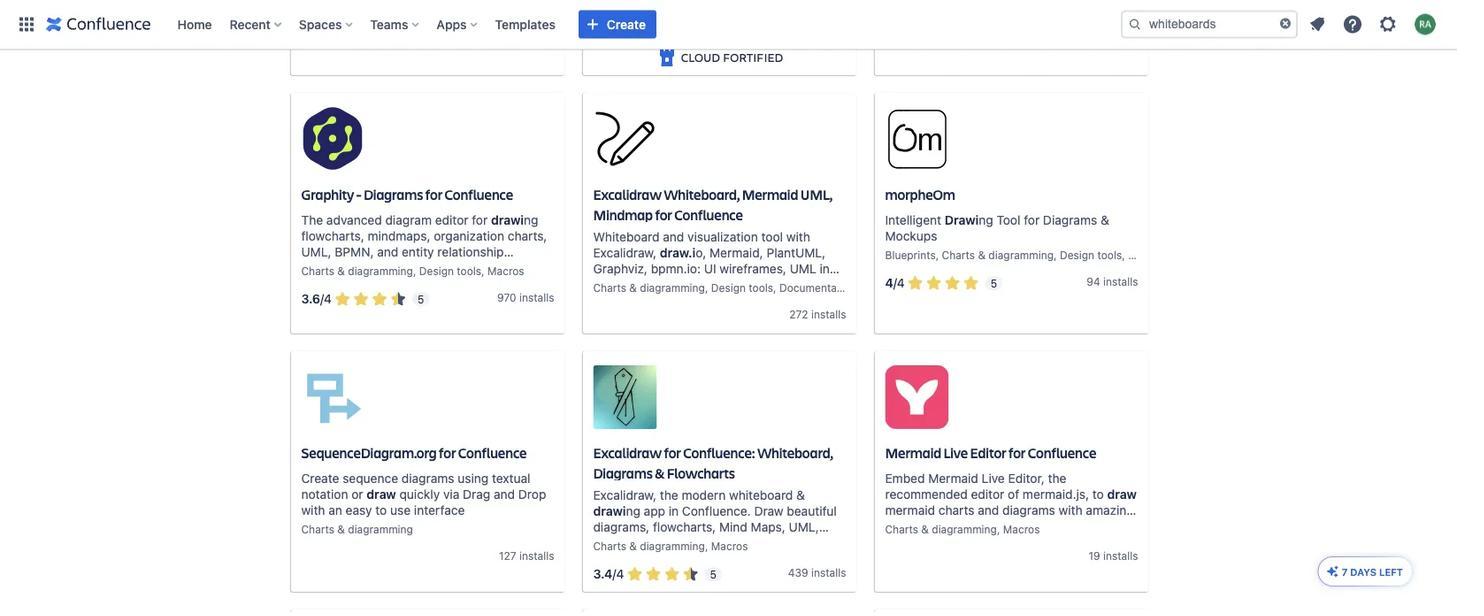 Task type: describe. For each thing, give the bounding box(es) containing it.
erd
[[636, 536, 660, 550]]

recommended
[[885, 487, 968, 502]]

teams button
[[365, 10, 426, 38]]

diagrams inside ng tool for diagrams & mockups
[[1043, 213, 1097, 227]]

interface
[[414, 503, 465, 517]]

settings icon image
[[1378, 14, 1399, 35]]

confluence up mermaid.js,
[[1028, 444, 1097, 462]]

create sequence diagrams using textual notation or
[[301, 471, 530, 502]]

relationship
[[437, 244, 504, 259]]

whiteboard, inside excalidraw whiteboard, mermaid uml, mindmap for confluence
[[664, 185, 740, 204]]

mindmaps,
[[368, 229, 430, 243]]

for inside excalidraw whiteboard, mermaid uml, mindmap for confluence
[[655, 206, 672, 224]]

search image
[[1128, 17, 1142, 31]]

uml
[[790, 261, 816, 276]]

diagramming down bpmn.io:
[[640, 282, 705, 294]]

for up editor,
[[1009, 444, 1026, 462]]

excalidraw whiteboard, mermaid uml, mindmap for confluence image
[[593, 107, 657, 171]]

/ for excalidraw for confluence: whiteboard, diagrams & flowcharts
[[613, 567, 616, 582]]

charts & diagramming , design tools , macros
[[301, 265, 524, 277]]

to inside quickly via drag and drop with an easy to use interface
[[375, 503, 387, 517]]

flowcharts, inside ng flowcharts, mindmaps, organization charts, uml, bpmn, and entity relationship diagrams
[[301, 229, 364, 243]]

s for 272 install s
[[841, 308, 846, 321]]

ng flowcharts, mindmaps, organization charts, uml, bpmn, and entity relationship diagrams
[[301, 213, 547, 275]]

3.4 / 4
[[593, 567, 624, 582]]

whiteboard, inside excalidraw for confluence: whiteboard, diagrams & flowcharts
[[757, 444, 833, 462]]

charts,
[[508, 229, 547, 243]]

an
[[329, 503, 342, 517]]

diagrams inside excalidraw for confluence: whiteboard, diagrams & flowcharts
[[593, 464, 653, 482]]

ui
[[704, 261, 716, 276]]

embed
[[885, 471, 925, 486]]

banner containing home
[[0, 0, 1457, 50]]

morpheom
[[885, 185, 955, 204]]

macros down of
[[1003, 523, 1040, 536]]

intelligent drawi
[[885, 213, 979, 227]]

confluence inside excalidraw whiteboard, mermaid uml, mindmap for confluence
[[674, 206, 743, 224]]

editor,
[[1008, 471, 1045, 486]]

bpmn.io:
[[651, 261, 701, 276]]

create button
[[579, 10, 657, 38]]

draw inside embed mermaid live editor, the recommended editor of mermaid.js, to draw mermaid charts and diagrams with amazing experience
[[1107, 487, 1137, 502]]

notification icon image
[[1307, 14, 1328, 35]]

tools for excalidraw whiteboard, mermaid uml, mindmap for confluence
[[749, 282, 773, 294]]

and inside whiteboard and visualization tool with excalidraw,
[[663, 230, 684, 244]]

7
[[1342, 566, 1348, 578]]

install for 94 install s
[[1103, 275, 1133, 288]]

whiteboard
[[729, 488, 793, 503]]

install for 970 install s
[[519, 291, 549, 304]]

sequencediagram.org
[[301, 444, 437, 462]]

install for 272 install s
[[811, 308, 841, 321]]

quickly via drag and drop with an easy to use interface
[[301, 487, 546, 517]]

and inside ng flowcharts, mindmaps, organization charts, uml, bpmn, and entity relationship diagrams
[[377, 244, 398, 259]]

via
[[443, 487, 459, 502]]

intelligent
[[885, 213, 941, 227]]

with inside whiteboard and visualization tool with excalidraw,
[[786, 230, 810, 244]]

0 vertical spatial tools
[[1098, 249, 1122, 261]]

-
[[356, 185, 361, 204]]

confluence:
[[683, 444, 755, 462]]

macros up 970
[[488, 265, 524, 277]]

charts down diagrams,
[[593, 540, 626, 553]]

4 for excalidraw for confluence: whiteboard, diagrams & flowcharts
[[616, 567, 624, 582]]

& down an at the left bottom
[[337, 523, 345, 536]]

cloud fortified app badge image
[[656, 47, 678, 68]]

with inside quickly via drag and drop with an easy to use interface
[[301, 503, 325, 517]]

94
[[1087, 275, 1100, 288]]

experience
[[885, 519, 948, 533]]

sequencediagram.org for confluence image
[[301, 365, 365, 429]]

flowcharts
[[667, 464, 735, 482]]

mermaid inside excalidraw whiteboard, mermaid uml, mindmap for confluence
[[742, 185, 798, 204]]

charts down an at the left bottom
[[301, 523, 334, 536]]

entity
[[402, 244, 434, 259]]

diagramming down 'charts'
[[932, 523, 997, 536]]

7 days left button
[[1319, 557, 1412, 586]]

templates link
[[490, 10, 561, 38]]

127 install s
[[499, 550, 554, 562]]

install for 439 install s
[[811, 567, 841, 579]]

editor
[[970, 444, 1006, 462]]

& inside ng tool for diagrams & mockups
[[1101, 213, 1109, 227]]

for inside ng tool for diagrams & mockups
[[1024, 213, 1040, 227]]

the inside 'excalidraw, the modern whiteboard & drawi'
[[660, 488, 678, 503]]

your profile and preferences image
[[1415, 14, 1436, 35]]

7 days left
[[1342, 566, 1403, 578]]

confluence up textual
[[458, 444, 527, 462]]

0 vertical spatial live
[[944, 444, 968, 462]]

documentation
[[780, 282, 856, 294]]

diagramming down use
[[348, 523, 413, 536]]

drawi
[[945, 213, 979, 227]]

diagram
[[385, 213, 432, 227]]

uml, inside excalidraw whiteboard, mermaid uml, mindmap for confluence
[[801, 185, 833, 204]]

& down advanced
[[337, 265, 345, 277]]

draw.i
[[660, 246, 696, 260]]

5 for graphity - diagrams for confluence
[[418, 293, 424, 305]]

the inside embed mermaid live editor, the recommended editor of mermaid.js, to draw mermaid charts and diagrams with amazing experience
[[1048, 471, 1067, 486]]

1 draw from the left
[[367, 487, 396, 502]]

organization
[[434, 229, 504, 243]]

mind
[[719, 520, 748, 534]]

design for excalidraw whiteboard, mermaid uml, mindmap for confluence
[[711, 282, 746, 294]]

439
[[788, 567, 808, 579]]

spaces button
[[294, 10, 360, 38]]

ng tool for diagrams & mockups
[[885, 213, 1109, 243]]

4 for morpheom
[[897, 276, 905, 290]]

in inside the ng app in confluence. draw beautiful diagrams, flowcharts, mind maps, uml, bpmn, erd etc
[[669, 504, 679, 518]]

recent
[[230, 17, 271, 31]]

whiteboard
[[593, 230, 660, 244]]

for up the advanced diagram editor for drawi
[[425, 185, 442, 204]]

the advanced diagram editor for drawi
[[301, 213, 524, 227]]

s for 19 install s
[[1133, 550, 1138, 562]]

plantuml,
[[767, 246, 826, 260]]

ng app in confluence. draw beautiful diagrams, flowcharts, mind maps, uml, bpmn, erd etc
[[593, 504, 837, 550]]

draw
[[754, 504, 784, 518]]

3.4
[[593, 567, 613, 582]]

tool
[[997, 213, 1021, 227]]

& down ng tool for diagrams & mockups
[[978, 249, 986, 261]]

272
[[789, 308, 808, 321]]

home link
[[172, 10, 217, 38]]

appswitcher icon image
[[16, 14, 37, 35]]

127
[[499, 550, 516, 562]]

visualization
[[688, 230, 758, 244]]

excalidraw whiteboard, mermaid uml, mindmap for confluence
[[593, 185, 833, 224]]

charts & diagramming , macros for for
[[593, 540, 748, 553]]

design for graphity - diagrams for confluence
[[419, 265, 454, 277]]

1 vertical spatial 3.6 / 4
[[301, 292, 332, 306]]

graphviz,
[[593, 261, 648, 276]]

94 install s
[[1087, 275, 1138, 288]]

diagramming down mindmaps,
[[348, 265, 413, 277]]



Task type: vqa. For each thing, say whether or not it's contained in the screenshot.
Whiteboard, inside Excalidraw For Confluence: Whiteboard, Diagrams & Flowcharts
yes



Task type: locate. For each thing, give the bounding box(es) containing it.
advanced
[[326, 213, 382, 227]]

1 horizontal spatial in
[[820, 261, 830, 276]]

sequence
[[343, 471, 398, 486]]

templates
[[495, 17, 556, 31]]

apps button
[[431, 10, 484, 38]]

mockups
[[885, 229, 937, 243]]

0 horizontal spatial diagrams
[[301, 260, 354, 275]]

19
[[1089, 550, 1100, 562]]

flowcharts, up etc
[[653, 520, 716, 534]]

272 install s
[[789, 308, 846, 321]]

app
[[644, 504, 665, 518]]

draw up amazing
[[1107, 487, 1137, 502]]

0 vertical spatial 5
[[991, 277, 997, 289]]

ng up diagrams,
[[626, 504, 640, 518]]

excalidraw, the modern whiteboard & drawi
[[593, 488, 805, 518]]

spaces
[[299, 17, 342, 31]]

0 vertical spatial in
[[820, 261, 830, 276]]

2 horizontal spatial 5
[[991, 277, 997, 289]]

2 horizontal spatial tools
[[1098, 249, 1122, 261]]

0 horizontal spatial editor
[[435, 213, 469, 227]]

textual
[[492, 471, 530, 486]]

diagramming down app
[[640, 540, 705, 553]]

left
[[1379, 566, 1403, 578]]

wireframes,
[[720, 261, 787, 276]]

2 vertical spatial design
[[711, 282, 746, 294]]

with down mermaid.js,
[[1059, 503, 1083, 517]]

3.6 down the in the top of the page
[[301, 292, 320, 306]]

1 horizontal spatial drawi
[[593, 504, 626, 518]]

439 install s
[[788, 567, 846, 579]]

0 horizontal spatial tools
[[457, 265, 481, 277]]

3.6 right templates
[[593, 14, 612, 29]]

create for create sequence diagrams using textual notation or
[[301, 471, 339, 486]]

cloud
[[681, 49, 720, 65]]

days
[[1350, 566, 1377, 578]]

install for 127 install s
[[519, 550, 549, 562]]

1 vertical spatial design
[[419, 265, 454, 277]]

1 vertical spatial tools
[[457, 265, 481, 277]]

0 horizontal spatial ng
[[524, 213, 538, 227]]

tools up 94 install s
[[1098, 249, 1122, 261]]

1 vertical spatial in
[[669, 504, 679, 518]]

3.6 / 4 right templates
[[593, 14, 624, 29]]

confluence up organization
[[445, 185, 513, 204]]

1 vertical spatial editor
[[971, 487, 1005, 502]]

charts & diagramming , macros down app
[[593, 540, 748, 553]]

excalidraw for diagrams
[[593, 444, 662, 462]]

premium icon image
[[1326, 564, 1340, 579]]

for inside excalidraw for confluence: whiteboard, diagrams & flowcharts
[[664, 444, 681, 462]]

1 horizontal spatial 3.6 / 4
[[593, 14, 624, 29]]

the
[[1048, 471, 1067, 486], [660, 488, 678, 503]]

home
[[177, 17, 212, 31]]

1 vertical spatial 5
[[418, 293, 424, 305]]

& up app
[[655, 464, 665, 482]]

excalidraw inside excalidraw for confluence: whiteboard, diagrams & flowcharts
[[593, 444, 662, 462]]

/
[[612, 14, 616, 29], [893, 276, 897, 290], [320, 292, 324, 306], [613, 567, 616, 582]]

to left use
[[375, 503, 387, 517]]

excalidraw for mindmap
[[593, 185, 662, 204]]

uml, down the in the top of the page
[[301, 244, 331, 259]]

mermaid live editor for confluence image
[[885, 365, 949, 429]]

charts down mermaid
[[885, 523, 918, 536]]

recent button
[[224, 10, 288, 38]]

beautiful
[[787, 504, 837, 518]]

uml, down beautiful
[[789, 520, 819, 534]]

drawi up diagrams,
[[593, 504, 626, 518]]

bpmn, inside ng flowcharts, mindmaps, organization charts, uml, bpmn, and entity relationship diagrams
[[335, 244, 374, 259]]

1 vertical spatial whiteboard,
[[757, 444, 833, 462]]

drawi inside 'excalidraw, the modern whiteboard & drawi'
[[593, 504, 626, 518]]

with inside embed mermaid live editor, the recommended editor of mermaid.js, to draw mermaid charts and diagrams with amazing experience
[[1059, 503, 1083, 517]]

create inside popup button
[[607, 17, 646, 31]]

and down mindmaps,
[[377, 244, 398, 259]]

,
[[936, 249, 939, 261], [1054, 249, 1057, 261], [1122, 249, 1125, 261], [413, 265, 416, 277], [481, 265, 485, 277], [705, 282, 708, 294], [773, 282, 777, 294], [997, 523, 1000, 536], [705, 540, 708, 553]]

0 vertical spatial excalidraw
[[593, 185, 662, 204]]

1 excalidraw from the top
[[593, 185, 662, 204]]

1 horizontal spatial diagrams
[[593, 464, 653, 482]]

the up mermaid.js,
[[1048, 471, 1067, 486]]

& inside excalidraw for confluence: whiteboard, diagrams & flowcharts
[[655, 464, 665, 482]]

and inside embed mermaid live editor, the recommended editor of mermaid.js, to draw mermaid charts and diagrams with amazing experience
[[978, 503, 999, 517]]

etc
[[663, 536, 681, 550]]

2 draw from the left
[[1107, 487, 1137, 502]]

0 horizontal spatial draw
[[367, 487, 396, 502]]

ng for morpheom
[[979, 213, 993, 227]]

& inside 'excalidraw, the modern whiteboard & drawi'
[[796, 488, 805, 503]]

in right app
[[669, 504, 679, 518]]

drawi
[[491, 213, 524, 227], [593, 504, 626, 518]]

drawi up charts,
[[491, 213, 524, 227]]

1 horizontal spatial 3.6
[[593, 14, 612, 29]]

sequencediagram.org for confluence
[[301, 444, 527, 462]]

1 horizontal spatial diagrams
[[402, 471, 454, 486]]

1 vertical spatial bpmn,
[[593, 536, 632, 550]]

0 vertical spatial drawi
[[491, 213, 524, 227]]

1 horizontal spatial flowcharts,
[[653, 520, 716, 534]]

0 horizontal spatial bpmn,
[[335, 244, 374, 259]]

ng up charts,
[[524, 213, 538, 227]]

2 horizontal spatial ng
[[979, 213, 993, 227]]

excalidraw down 'excalidraw for confluence: whiteboard, diagrams & flowcharts' image
[[593, 444, 662, 462]]

install
[[1103, 14, 1133, 26], [1103, 275, 1133, 288], [519, 291, 549, 304], [811, 308, 841, 321], [519, 550, 549, 562], [1103, 550, 1133, 562], [811, 567, 841, 579]]

notation
[[301, 487, 348, 502]]

diagrams up diagram
[[364, 185, 423, 204]]

global element
[[11, 0, 1117, 49]]

0 horizontal spatial charts & diagramming , macros
[[593, 540, 748, 553]]

confluence.
[[682, 504, 751, 518]]

0 horizontal spatial diagrams
[[364, 185, 423, 204]]

0 horizontal spatial design
[[419, 265, 454, 277]]

for up draw.i
[[655, 206, 672, 224]]

confluence inside 'o, mermaid, plantuml, graphviz, bpmn.io: ui wireframes, uml in confluence'
[[593, 277, 658, 292]]

to up amazing
[[1093, 487, 1104, 502]]

0 horizontal spatial 5
[[418, 293, 424, 305]]

1 vertical spatial to
[[375, 503, 387, 517]]

2 horizontal spatial with
[[1059, 503, 1083, 517]]

1 vertical spatial mermaid
[[885, 444, 941, 462]]

diagrams
[[301, 260, 354, 275], [402, 471, 454, 486], [1003, 503, 1055, 517]]

to inside embed mermaid live editor, the recommended editor of mermaid.js, to draw mermaid charts and diagrams with amazing experience
[[1093, 487, 1104, 502]]

bpmn, inside the ng app in confluence. draw beautiful diagrams, flowcharts, mind maps, uml, bpmn, erd etc
[[593, 536, 632, 550]]

uml, inside ng flowcharts, mindmaps, organization charts, uml, bpmn, and entity relationship diagrams
[[301, 244, 331, 259]]

mermaid up recommended
[[928, 471, 978, 486]]

ng left tool
[[979, 213, 993, 227]]

ng inside ng tool for diagrams & mockups
[[979, 213, 993, 227]]

0 horizontal spatial 3.6 / 4
[[301, 292, 332, 306]]

1 excalidraw, from the top
[[593, 246, 657, 260]]

charts & diagramming
[[301, 523, 413, 536]]

5 for morpheom
[[991, 277, 997, 289]]

1 horizontal spatial create
[[607, 17, 646, 31]]

editor left of
[[971, 487, 1005, 502]]

0 horizontal spatial live
[[944, 444, 968, 462]]

0 horizontal spatial to
[[375, 503, 387, 517]]

in
[[820, 261, 830, 276], [669, 504, 679, 518]]

1 horizontal spatial with
[[786, 230, 810, 244]]

draw down sequence
[[367, 487, 396, 502]]

modern
[[682, 488, 726, 503]]

excalidraw, inside 'excalidraw, the modern whiteboard & drawi'
[[593, 488, 657, 503]]

5 down charts & diagramming , design tools , macros
[[418, 293, 424, 305]]

1 vertical spatial charts & diagramming , macros
[[593, 540, 748, 553]]

0 vertical spatial mermaid
[[742, 185, 798, 204]]

1 horizontal spatial bpmn,
[[593, 536, 632, 550]]

4 for graphity - diagrams for confluence
[[324, 292, 332, 306]]

ng
[[524, 213, 538, 227], [979, 213, 993, 227], [626, 504, 640, 518]]

for up organization
[[472, 213, 488, 227]]

uml, up plantuml,
[[801, 185, 833, 204]]

s for 970 install s
[[549, 291, 554, 304]]

1 vertical spatial the
[[660, 488, 678, 503]]

mermaid up embed
[[885, 444, 941, 462]]

0 horizontal spatial the
[[660, 488, 678, 503]]

1 horizontal spatial ng
[[626, 504, 640, 518]]

maps,
[[751, 520, 786, 534]]

diagrams,
[[593, 520, 650, 534]]

Search field
[[1121, 10, 1298, 38]]

diagrams inside ng flowcharts, mindmaps, organization charts, uml, bpmn, and entity relationship diagrams
[[301, 260, 354, 275]]

0 horizontal spatial 3.6
[[301, 292, 320, 306]]

diagrams down the in the top of the page
[[301, 260, 354, 275]]

live inside embed mermaid live editor, the recommended editor of mermaid.js, to draw mermaid charts and diagrams with amazing experience
[[982, 471, 1005, 486]]

create for create
[[607, 17, 646, 31]]

for right tool
[[1024, 213, 1040, 227]]

1 vertical spatial flowcharts,
[[653, 520, 716, 534]]

embed mermaid live editor, the recommended editor of mermaid.js, to draw mermaid charts and diagrams with amazing experience
[[885, 471, 1137, 533]]

& down mermaid
[[921, 523, 929, 536]]

for up flowcharts
[[664, 444, 681, 462]]

1 horizontal spatial design
[[711, 282, 746, 294]]

0 vertical spatial uml,
[[801, 185, 833, 204]]

s for 127 install s
[[549, 550, 554, 562]]

0 vertical spatial diagrams
[[364, 185, 423, 204]]

2 vertical spatial mermaid
[[928, 471, 978, 486]]

diagrams up app
[[593, 464, 653, 482]]

easy
[[346, 503, 372, 517]]

0 vertical spatial create
[[607, 17, 646, 31]]

drawi for excalidraw for confluence: whiteboard, diagrams & flowcharts
[[593, 504, 626, 518]]

1 vertical spatial excalidraw
[[593, 444, 662, 462]]

0 horizontal spatial in
[[669, 504, 679, 518]]

and
[[663, 230, 684, 244], [377, 244, 398, 259], [494, 487, 515, 502], [978, 503, 999, 517]]

graphity
[[301, 185, 354, 204]]

blueprints
[[885, 249, 936, 261]]

and down textual
[[494, 487, 515, 502]]

1 vertical spatial diagrams
[[402, 471, 454, 486]]

graphity - diagrams for confluence
[[301, 185, 513, 204]]

clear search session image
[[1279, 16, 1293, 31]]

1 horizontal spatial draw
[[1107, 487, 1137, 502]]

create
[[607, 17, 646, 31], [301, 471, 339, 486]]

0 vertical spatial design
[[1060, 249, 1095, 261]]

bpmn, down advanced
[[335, 244, 374, 259]]

1 vertical spatial uml,
[[301, 244, 331, 259]]

mermaid
[[742, 185, 798, 204], [885, 444, 941, 462], [928, 471, 978, 486]]

5 for excalidraw for confluence: whiteboard, diagrams & flowcharts
[[710, 568, 717, 581]]

3.6 / 4 down the in the top of the page
[[301, 292, 332, 306]]

quickly
[[399, 487, 440, 502]]

charts & diagramming , macros for live
[[885, 523, 1040, 536]]

1 horizontal spatial whiteboard,
[[757, 444, 833, 462]]

confluence down graphviz,
[[593, 277, 658, 292]]

drop
[[518, 487, 546, 502]]

2 excalidraw from the top
[[593, 444, 662, 462]]

and up draw.i
[[663, 230, 684, 244]]

with
[[786, 230, 810, 244], [301, 503, 325, 517], [1059, 503, 1083, 517]]

graphity - diagrams for confluence image
[[301, 107, 365, 171]]

1 vertical spatial create
[[301, 471, 339, 486]]

tools
[[1098, 249, 1122, 261], [457, 265, 481, 277], [749, 282, 773, 294]]

create inside create sequence diagrams using textual notation or
[[301, 471, 339, 486]]

mermaid live editor for confluence
[[885, 444, 1097, 462]]

whiteboard, up visualization
[[664, 185, 740, 204]]

excalidraw for confluence: whiteboard, diagrams & flowcharts
[[593, 444, 833, 482]]

1 vertical spatial drawi
[[593, 504, 626, 518]]

1 vertical spatial diagrams
[[1043, 213, 1097, 227]]

charts & diagramming , macros down 'charts'
[[885, 523, 1040, 536]]

1 horizontal spatial tools
[[749, 282, 773, 294]]

or
[[352, 487, 363, 502]]

cloud fortified
[[681, 49, 783, 65]]

19 install s
[[1089, 550, 1138, 562]]

1 vertical spatial excalidraw,
[[593, 488, 657, 503]]

0 vertical spatial excalidraw,
[[593, 246, 657, 260]]

excalidraw up mindmap
[[593, 185, 662, 204]]

0 vertical spatial editor
[[435, 213, 469, 227]]

excalidraw, down 'whiteboard'
[[593, 246, 657, 260]]

mermaid.js,
[[1023, 487, 1089, 502]]

0 vertical spatial the
[[1048, 471, 1067, 486]]

ng inside the ng app in confluence. draw beautiful diagrams, flowcharts, mind maps, uml, bpmn, erd etc
[[626, 504, 640, 518]]

0 horizontal spatial flowcharts,
[[301, 229, 364, 243]]

0 vertical spatial diagrams
[[301, 260, 354, 275]]

tool
[[761, 230, 783, 244]]

drawi for graphity - diagrams for confluence
[[491, 213, 524, 227]]

excalidraw, inside whiteboard and visualization tool with excalidraw,
[[593, 246, 657, 260]]

and right 'charts'
[[978, 503, 999, 517]]

2 horizontal spatial diagrams
[[1043, 213, 1097, 227]]

& up 94 install s
[[1101, 213, 1109, 227]]

tools down wireframes,
[[749, 282, 773, 294]]

1 horizontal spatial charts & diagramming , macros
[[885, 523, 1040, 536]]

mermaid up 'tool'
[[742, 185, 798, 204]]

s for 94 install s
[[1133, 275, 1138, 288]]

for
[[425, 185, 442, 204], [655, 206, 672, 224], [472, 213, 488, 227], [1024, 213, 1040, 227], [439, 444, 456, 462], [664, 444, 681, 462], [1009, 444, 1026, 462]]

install for 19 install s
[[1103, 550, 1133, 562]]

flowcharts, down the in the top of the page
[[301, 229, 364, 243]]

0 horizontal spatial create
[[301, 471, 339, 486]]

blueprints , charts & diagramming , design tools , macros
[[885, 249, 1165, 261]]

0 horizontal spatial drawi
[[491, 213, 524, 227]]

diagrams down of
[[1003, 503, 1055, 517]]

0 vertical spatial flowcharts,
[[301, 229, 364, 243]]

diagrams inside embed mermaid live editor, the recommended editor of mermaid.js, to draw mermaid charts and diagrams with amazing experience
[[1003, 503, 1055, 517]]

& up beautiful
[[796, 488, 805, 503]]

2 vertical spatial diagrams
[[1003, 503, 1055, 517]]

use
[[390, 503, 411, 517]]

1 vertical spatial live
[[982, 471, 1005, 486]]

2 vertical spatial diagrams
[[593, 464, 653, 482]]

5 down the ng app in confluence. draw beautiful diagrams, flowcharts, mind maps, uml, bpmn, erd etc
[[710, 568, 717, 581]]

0 vertical spatial to
[[1093, 487, 1104, 502]]

1 horizontal spatial 5
[[710, 568, 717, 581]]

live left "editor"
[[944, 444, 968, 462]]

diagrams inside create sequence diagrams using textual notation or
[[402, 471, 454, 486]]

& down graphviz,
[[629, 282, 637, 294]]

ng inside ng flowcharts, mindmaps, organization charts, uml, bpmn, and entity relationship diagrams
[[524, 213, 538, 227]]

1 horizontal spatial editor
[[971, 487, 1005, 502]]

editor inside embed mermaid live editor, the recommended editor of mermaid.js, to draw mermaid charts and diagrams with amazing experience
[[971, 487, 1005, 502]]

3.6
[[593, 14, 612, 29], [301, 292, 320, 306]]

s for 439 install s
[[841, 567, 846, 579]]

design up 94
[[1060, 249, 1095, 261]]

970
[[497, 291, 516, 304]]

1 horizontal spatial to
[[1093, 487, 1104, 502]]

editor up organization
[[435, 213, 469, 227]]

tools down relationship
[[457, 265, 481, 277]]

with down notation
[[301, 503, 325, 517]]

confluence up visualization
[[674, 206, 743, 224]]

in up the documentation
[[820, 261, 830, 276]]

/ for morpheom
[[893, 276, 897, 290]]

apps
[[437, 17, 467, 31]]

help icon image
[[1342, 14, 1363, 35]]

1 horizontal spatial live
[[982, 471, 1005, 486]]

0 horizontal spatial with
[[301, 503, 325, 517]]

draw
[[367, 487, 396, 502], [1107, 487, 1137, 502]]

1 vertical spatial 3.6
[[301, 292, 320, 306]]

2 vertical spatial uml,
[[789, 520, 819, 534]]

banner
[[0, 0, 1457, 50]]

1 horizontal spatial the
[[1048, 471, 1067, 486]]

confluence image
[[46, 14, 151, 35], [46, 14, 151, 35]]

and inside quickly via drag and drop with an easy to use interface
[[494, 487, 515, 502]]

diagrams up quickly
[[402, 471, 454, 486]]

2 vertical spatial 5
[[710, 568, 717, 581]]

excalidraw for confluence: whiteboard, diagrams & flowcharts image
[[593, 365, 657, 429]]

5 down blueprints , charts & diagramming , design tools , macros
[[991, 277, 997, 289]]

bpmn, down diagrams,
[[593, 536, 632, 550]]

teams
[[370, 17, 408, 31]]

diagrams up blueprints , charts & diagramming , design tools , macros
[[1043, 213, 1097, 227]]

to
[[1093, 487, 1104, 502], [375, 503, 387, 517]]

diagramming down ng tool for diagrams & mockups
[[989, 249, 1054, 261]]

for up via
[[439, 444, 456, 462]]

2 horizontal spatial design
[[1060, 249, 1095, 261]]

2 vertical spatial tools
[[749, 282, 773, 294]]

charts down the in the top of the page
[[301, 265, 334, 277]]

design down entity
[[419, 265, 454, 277]]

live down mermaid live editor for confluence
[[982, 471, 1005, 486]]

0 vertical spatial 3.6
[[593, 14, 612, 29]]

ng for excalidraw for confluence: whiteboard, diagrams & flowcharts
[[626, 504, 640, 518]]

0 horizontal spatial whiteboard,
[[664, 185, 740, 204]]

mermaid inside embed mermaid live editor, the recommended editor of mermaid.js, to draw mermaid charts and diagrams with amazing experience
[[928, 471, 978, 486]]

macros down mind
[[711, 540, 748, 553]]

uml, inside the ng app in confluence. draw beautiful diagrams, flowcharts, mind maps, uml, bpmn, erd etc
[[789, 520, 819, 534]]

whiteboard, up whiteboard
[[757, 444, 833, 462]]

970 install s
[[497, 291, 554, 304]]

drag
[[463, 487, 490, 502]]

charts down graphviz,
[[593, 282, 626, 294]]

0 vertical spatial bpmn,
[[335, 244, 374, 259]]

4
[[616, 14, 624, 29], [885, 276, 893, 290], [897, 276, 905, 290], [324, 292, 332, 306], [616, 567, 624, 582]]

the up app
[[660, 488, 678, 503]]

excalidraw, up diagrams,
[[593, 488, 657, 503]]

install s
[[1100, 14, 1138, 26]]

2 horizontal spatial diagrams
[[1003, 503, 1055, 517]]

design down ui
[[711, 282, 746, 294]]

2 excalidraw, from the top
[[593, 488, 657, 503]]

macros up 94 install s
[[1128, 249, 1165, 261]]

0 vertical spatial charts & diagramming , macros
[[885, 523, 1040, 536]]

& down diagrams,
[[629, 540, 637, 553]]

0 vertical spatial 3.6 / 4
[[593, 14, 624, 29]]

mindmap
[[593, 206, 653, 224]]

0 vertical spatial whiteboard,
[[664, 185, 740, 204]]

with up plantuml,
[[786, 230, 810, 244]]

excalidraw inside excalidraw whiteboard, mermaid uml, mindmap for confluence
[[593, 185, 662, 204]]

the
[[301, 213, 323, 227]]

/ for graphity - diagrams for confluence
[[320, 292, 324, 306]]

tools for graphity - diagrams for confluence
[[457, 265, 481, 277]]

ng for graphity - diagrams for confluence
[[524, 213, 538, 227]]

in inside 'o, mermaid, plantuml, graphviz, bpmn.io: ui wireframes, uml in confluence'
[[820, 261, 830, 276]]

morpheom image
[[885, 107, 949, 171]]

flowcharts, inside the ng app in confluence. draw beautiful diagrams, flowcharts, mind maps, uml, bpmn, erd etc
[[653, 520, 716, 534]]

charts down drawi in the right top of the page
[[942, 249, 975, 261]]

3.6 / 4
[[593, 14, 624, 29], [301, 292, 332, 306]]

4 / 4
[[885, 276, 905, 290]]



